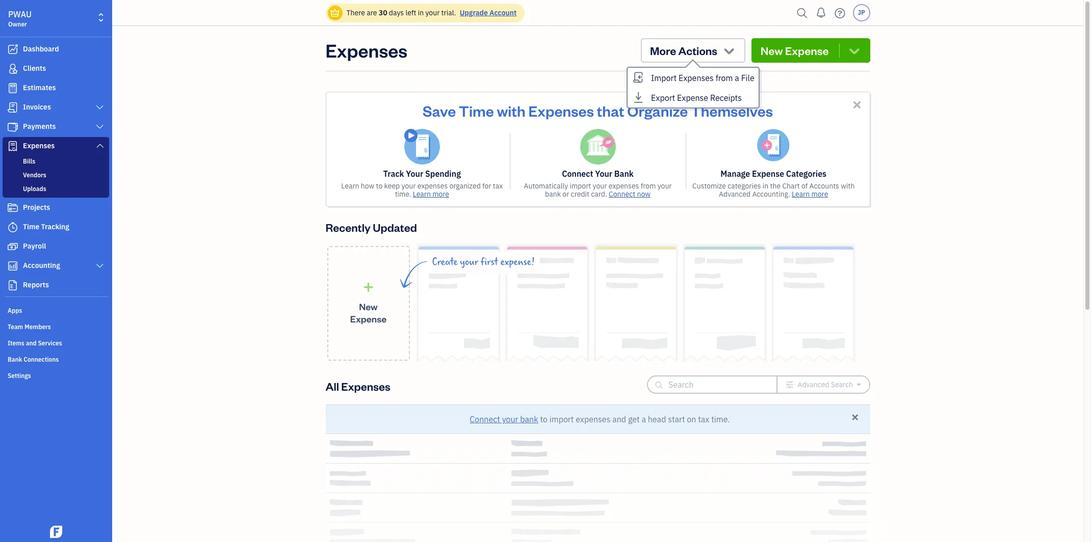 Task type: locate. For each thing, give the bounding box(es) containing it.
new right chevrondown image
[[761, 43, 784, 58]]

0 horizontal spatial a
[[642, 415, 646, 425]]

from
[[716, 73, 734, 83], [641, 182, 656, 191]]

chevron large down image up bills link
[[95, 142, 105, 150]]

learn how to keep your expenses organized for tax time.
[[342, 182, 503, 199]]

report image
[[7, 281, 19, 291]]

0 horizontal spatial to
[[376, 182, 383, 191]]

chevron large down image down estimates link
[[95, 104, 105, 112]]

payroll link
[[3, 238, 109, 256]]

categories
[[787, 169, 827, 179]]

0 vertical spatial tax
[[493, 182, 503, 191]]

there
[[347, 8, 365, 17]]

expense inside export expense receipts "link"
[[678, 93, 709, 103]]

bank
[[615, 169, 634, 179], [8, 356, 22, 364]]

learn more down 'categories'
[[792, 190, 829, 199]]

expenses down spending
[[418, 182, 448, 191]]

automatically import your expenses from your bank or credit card.
[[524, 182, 672, 199]]

chevron large down image for invoices
[[95, 104, 105, 112]]

1 vertical spatial connect
[[609, 190, 636, 199]]

1 horizontal spatial to
[[541, 415, 548, 425]]

0 horizontal spatial from
[[641, 182, 656, 191]]

chart
[[783, 182, 800, 191]]

1 horizontal spatial new
[[761, 43, 784, 58]]

clients
[[23, 64, 46, 73]]

0 horizontal spatial and
[[26, 340, 37, 347]]

manage
[[721, 169, 751, 179]]

bank down items
[[8, 356, 22, 364]]

1 horizontal spatial from
[[716, 73, 734, 83]]

more
[[433, 190, 450, 199], [812, 190, 829, 199]]

track
[[384, 169, 404, 179]]

new expense down search "image"
[[761, 43, 829, 58]]

new expense down plus image at left
[[350, 301, 387, 325]]

2 vertical spatial chevron large down image
[[95, 142, 105, 150]]

1 horizontal spatial more
[[812, 190, 829, 199]]

your up learn how to keep your expenses organized for tax time.
[[406, 169, 424, 179]]

0 vertical spatial bank
[[546, 190, 561, 199]]

head
[[648, 415, 667, 425]]

0 horizontal spatial new
[[359, 301, 378, 313]]

invoices
[[23, 103, 51, 112]]

time right timer icon
[[23, 222, 39, 232]]

connect for connect now
[[609, 190, 636, 199]]

0 vertical spatial new
[[761, 43, 784, 58]]

0 horizontal spatial your
[[406, 169, 424, 179]]

bank inside automatically import your expenses from your bank or credit card.
[[546, 190, 561, 199]]

for
[[483, 182, 492, 191]]

new inside new expense button
[[761, 43, 784, 58]]

expenses link
[[3, 137, 109, 156]]

more down spending
[[433, 190, 450, 199]]

1 learn more from the left
[[413, 190, 450, 199]]

are
[[367, 8, 377, 17]]

with
[[497, 101, 526, 120], [842, 182, 855, 191]]

0 horizontal spatial more
[[433, 190, 450, 199]]

expenses inside learn how to keep your expenses organized for tax time.
[[418, 182, 448, 191]]

expenses left get
[[576, 415, 611, 425]]

0 horizontal spatial time.
[[395, 190, 412, 199]]

settings link
[[3, 368, 109, 384]]

0 horizontal spatial with
[[497, 101, 526, 120]]

customize
[[693, 182, 727, 191]]

bills link
[[5, 156, 107, 168]]

more actions button
[[641, 38, 746, 63]]

1 horizontal spatial time
[[459, 101, 494, 120]]

0 vertical spatial connect
[[562, 169, 594, 179]]

1 horizontal spatial with
[[842, 182, 855, 191]]

accounting.
[[753, 190, 791, 199]]

1 horizontal spatial a
[[735, 73, 740, 83]]

tax right for
[[493, 182, 503, 191]]

in right the 'left' in the top of the page
[[418, 8, 424, 17]]

from inside automatically import your expenses from your bank or credit card.
[[641, 182, 656, 191]]

tax right on at the bottom of page
[[699, 415, 710, 425]]

team members
[[8, 323, 51, 331]]

import expenses from a file button
[[628, 68, 759, 88]]

time
[[459, 101, 494, 120], [23, 222, 39, 232]]

dashboard image
[[7, 44, 19, 55]]

save
[[423, 101, 456, 120]]

0 horizontal spatial bank
[[521, 415, 539, 425]]

plus image
[[363, 282, 375, 293]]

1 more from the left
[[433, 190, 450, 199]]

0 vertical spatial to
[[376, 182, 383, 191]]

1 vertical spatial to
[[541, 415, 548, 425]]

connect for connect your bank
[[562, 169, 594, 179]]

uploads link
[[5, 183, 107, 195]]

1 horizontal spatial your
[[596, 169, 613, 179]]

estimates
[[23, 83, 56, 92]]

1 your from the left
[[406, 169, 424, 179]]

0 horizontal spatial bank
[[8, 356, 22, 364]]

vendors
[[23, 171, 46, 179]]

expenses down are
[[326, 38, 408, 62]]

and left get
[[613, 415, 627, 425]]

2 learn more from the left
[[792, 190, 829, 199]]

1 horizontal spatial new expense
[[761, 43, 829, 58]]

close image
[[852, 99, 864, 111], [851, 413, 861, 423]]

more
[[651, 43, 677, 58]]

from right card.
[[641, 182, 656, 191]]

in
[[418, 8, 424, 17], [763, 182, 769, 191]]

learn inside learn how to keep your expenses organized for tax time.
[[342, 182, 359, 191]]

0 vertical spatial in
[[418, 8, 424, 17]]

new down plus image at left
[[359, 301, 378, 313]]

learn for manage expense categories
[[792, 190, 810, 199]]

chevrondown image
[[723, 43, 737, 58]]

main element
[[0, 0, 138, 543]]

0 horizontal spatial learn more
[[413, 190, 450, 199]]

0 horizontal spatial learn
[[342, 182, 359, 191]]

payroll
[[23, 242, 46, 251]]

import
[[652, 73, 677, 83]]

more for spending
[[433, 190, 450, 199]]

export expense receipts link
[[628, 88, 759, 108]]

your for track
[[406, 169, 424, 179]]

expense
[[786, 43, 829, 58], [678, 93, 709, 103], [753, 169, 785, 179], [350, 313, 387, 325]]

1 horizontal spatial bank
[[615, 169, 634, 179]]

new inside new expense link
[[359, 301, 378, 313]]

1 horizontal spatial in
[[763, 182, 769, 191]]

account
[[490, 8, 517, 17]]

2 chevron large down image from the top
[[95, 123, 105, 131]]

and
[[26, 340, 37, 347], [613, 415, 627, 425]]

in inside customize categories in the chart of accounts with advanced accounting.
[[763, 182, 769, 191]]

1 vertical spatial new expense
[[350, 301, 387, 325]]

1 vertical spatial from
[[641, 182, 656, 191]]

connect your bank image
[[580, 129, 616, 165]]

bank up connect now
[[615, 169, 634, 179]]

from up receipts
[[716, 73, 734, 83]]

1 vertical spatial bank
[[521, 415, 539, 425]]

0 vertical spatial chevron large down image
[[95, 104, 105, 112]]

organized
[[450, 182, 481, 191]]

expense!
[[501, 257, 535, 268]]

2 horizontal spatial learn
[[792, 190, 810, 199]]

0 horizontal spatial tax
[[493, 182, 503, 191]]

create your first expense!
[[432, 257, 535, 268]]

upgrade
[[460, 8, 488, 17]]

0 vertical spatial close image
[[852, 99, 864, 111]]

expense inside new expense button
[[786, 43, 829, 58]]

that
[[597, 101, 625, 120]]

payments
[[23, 122, 56, 131]]

0 vertical spatial import
[[570, 182, 592, 191]]

time tracking
[[23, 222, 69, 232]]

your
[[406, 169, 424, 179], [596, 169, 613, 179]]

from inside import expenses from a file button
[[716, 73, 734, 83]]

a left file
[[735, 73, 740, 83]]

0 vertical spatial time.
[[395, 190, 412, 199]]

payment image
[[7, 122, 19, 132]]

1 horizontal spatial connect
[[562, 169, 594, 179]]

time. down track on the top left of the page
[[395, 190, 412, 199]]

0 vertical spatial and
[[26, 340, 37, 347]]

learn left how
[[342, 182, 359, 191]]

1 vertical spatial in
[[763, 182, 769, 191]]

chevron large down image inside invoices "link"
[[95, 104, 105, 112]]

more right of in the right top of the page
[[812, 190, 829, 199]]

1 vertical spatial new
[[359, 301, 378, 313]]

chevron large down image
[[95, 262, 105, 270]]

dashboard
[[23, 44, 59, 54]]

learn more down 'track your spending'
[[413, 190, 450, 199]]

to right how
[[376, 182, 383, 191]]

0 vertical spatial from
[[716, 73, 734, 83]]

chevron large down image up "expenses" link
[[95, 123, 105, 131]]

in left the
[[763, 182, 769, 191]]

to right the connect your bank button
[[541, 415, 548, 425]]

chevron large down image
[[95, 104, 105, 112], [95, 123, 105, 131], [95, 142, 105, 150]]

expenses for and
[[576, 415, 611, 425]]

money image
[[7, 242, 19, 252]]

file
[[742, 73, 755, 83]]

manage expense categories image
[[758, 129, 790, 162]]

expense down import expenses from a file button
[[678, 93, 709, 103]]

your up automatically import your expenses from your bank or credit card.
[[596, 169, 613, 179]]

time. right on at the bottom of page
[[712, 415, 730, 425]]

0 vertical spatial a
[[735, 73, 740, 83]]

1 vertical spatial and
[[613, 415, 627, 425]]

expense down search "image"
[[786, 43, 829, 58]]

expense down plus image at left
[[350, 313, 387, 325]]

expenses inside "main" element
[[23, 141, 55, 151]]

3 chevron large down image from the top
[[95, 142, 105, 150]]

1 horizontal spatial learn more
[[792, 190, 829, 199]]

bank connections
[[8, 356, 59, 364]]

time.
[[395, 190, 412, 199], [712, 415, 730, 425]]

1 vertical spatial a
[[642, 415, 646, 425]]

expenses right card.
[[609, 182, 640, 191]]

1 horizontal spatial bank
[[546, 190, 561, 199]]

learn down 'track your spending'
[[413, 190, 431, 199]]

create
[[432, 257, 458, 268]]

pwau
[[8, 9, 32, 19]]

1 vertical spatial time
[[23, 222, 39, 232]]

2 horizontal spatial connect
[[609, 190, 636, 199]]

tax
[[493, 182, 503, 191], [699, 415, 710, 425]]

the
[[771, 182, 781, 191]]

to
[[376, 182, 383, 191], [541, 415, 548, 425]]

2 more from the left
[[812, 190, 829, 199]]

project image
[[7, 203, 19, 213]]

and right items
[[26, 340, 37, 347]]

new expense inside button
[[761, 43, 829, 58]]

1 vertical spatial tax
[[699, 415, 710, 425]]

1 vertical spatial with
[[842, 182, 855, 191]]

1 vertical spatial chevron large down image
[[95, 123, 105, 131]]

dashboard link
[[3, 40, 109, 59]]

1 horizontal spatial learn
[[413, 190, 431, 199]]

expenses up bills
[[23, 141, 55, 151]]

tracking
[[41, 222, 69, 232]]

1 vertical spatial time.
[[712, 415, 730, 425]]

0 horizontal spatial time
[[23, 222, 39, 232]]

and inside "main" element
[[26, 340, 37, 347]]

1 horizontal spatial time.
[[712, 415, 730, 425]]

keep
[[385, 182, 400, 191]]

organize
[[628, 101, 688, 120]]

learn down 'categories'
[[792, 190, 810, 199]]

expenses up export expense receipts "link"
[[679, 73, 714, 83]]

all
[[326, 379, 339, 394]]

connect your bank
[[562, 169, 634, 179]]

0 horizontal spatial in
[[418, 8, 424, 17]]

connect now
[[609, 190, 651, 199]]

0 vertical spatial with
[[497, 101, 526, 120]]

themselves
[[691, 101, 774, 120]]

expenses
[[326, 38, 408, 62], [679, 73, 714, 83], [529, 101, 594, 120], [23, 141, 55, 151], [342, 379, 391, 394]]

0 horizontal spatial connect
[[470, 415, 500, 425]]

now
[[638, 190, 651, 199]]

items and services
[[8, 340, 62, 347]]

crown image
[[330, 7, 341, 18]]

a right get
[[642, 415, 646, 425]]

bank inside "main" element
[[8, 356, 22, 364]]

0 vertical spatial time
[[459, 101, 494, 120]]

your
[[426, 8, 440, 17], [402, 182, 416, 191], [593, 182, 607, 191], [658, 182, 672, 191], [460, 257, 479, 268], [502, 415, 519, 425]]

new expense button
[[752, 38, 871, 63]]

client image
[[7, 64, 19, 74]]

time right save
[[459, 101, 494, 120]]

1 vertical spatial bank
[[8, 356, 22, 364]]

1 chevron large down image from the top
[[95, 104, 105, 112]]

2 your from the left
[[596, 169, 613, 179]]

2 vertical spatial connect
[[470, 415, 500, 425]]

new
[[761, 43, 784, 58], [359, 301, 378, 313]]

0 vertical spatial new expense
[[761, 43, 829, 58]]



Task type: describe. For each thing, give the bounding box(es) containing it.
more actions
[[651, 43, 718, 58]]

freshbooks image
[[48, 527, 64, 539]]

connect your bank to import expenses and get a head start on tax time.
[[470, 415, 730, 425]]

recently updated
[[326, 220, 417, 235]]

chart image
[[7, 261, 19, 271]]

export expense receipts
[[652, 93, 742, 103]]

left
[[406, 8, 417, 17]]

expenses right all at the left of the page
[[342, 379, 391, 394]]

1 horizontal spatial and
[[613, 415, 627, 425]]

expenses left 'that'
[[529, 101, 594, 120]]

jp
[[858, 9, 866, 16]]

items and services link
[[3, 336, 109, 351]]

customize categories in the chart of accounts with advanced accounting.
[[693, 182, 855, 199]]

expense image
[[7, 141, 19, 152]]

accounting
[[23, 261, 60, 270]]

trial.
[[442, 8, 456, 17]]

chevron large down image for payments
[[95, 123, 105, 131]]

recently
[[326, 220, 371, 235]]

chevron large down image for expenses
[[95, 142, 105, 150]]

learn more for categories
[[792, 190, 829, 199]]

connect your bank button
[[470, 414, 539, 426]]

bills
[[23, 158, 35, 165]]

tax inside learn how to keep your expenses organized for tax time.
[[493, 182, 503, 191]]

0 vertical spatial bank
[[615, 169, 634, 179]]

30
[[379, 8, 388, 17]]

accounting link
[[3, 257, 109, 276]]

more for categories
[[812, 190, 829, 199]]

new expense button
[[752, 38, 871, 63]]

expense up the
[[753, 169, 785, 179]]

1 vertical spatial close image
[[851, 413, 861, 423]]

team
[[8, 323, 23, 331]]

expenses for organized
[[418, 182, 448, 191]]

jp button
[[853, 4, 871, 21]]

track your spending
[[384, 169, 461, 179]]

reports
[[23, 281, 49, 290]]

expenses inside button
[[679, 73, 714, 83]]

bank connections link
[[3, 352, 109, 367]]

time tracking link
[[3, 218, 109, 237]]

go to help image
[[832, 5, 849, 21]]

projects
[[23, 203, 50, 212]]

estimate image
[[7, 83, 19, 93]]

projects link
[[3, 199, 109, 217]]

0 horizontal spatial new expense
[[350, 301, 387, 325]]

to inside learn how to keep your expenses organized for tax time.
[[376, 182, 383, 191]]

there are 30 days left in your trial. upgrade account
[[347, 8, 517, 17]]

reports link
[[3, 277, 109, 295]]

learn more for spending
[[413, 190, 450, 199]]

advanced
[[719, 190, 751, 199]]

a inside button
[[735, 73, 740, 83]]

uploads
[[23, 185, 46, 193]]

your inside learn how to keep your expenses organized for tax time.
[[402, 182, 416, 191]]

new expense link
[[327, 246, 410, 361]]

learn for track your spending
[[413, 190, 431, 199]]

credit
[[571, 190, 590, 199]]

import expenses from a file
[[652, 73, 755, 83]]

spending
[[426, 169, 461, 179]]

apps link
[[3, 303, 109, 318]]

expense inside new expense link
[[350, 313, 387, 325]]

accounts
[[810, 182, 840, 191]]

track your spending image
[[405, 129, 440, 165]]

export
[[652, 93, 676, 103]]

actions
[[679, 43, 718, 58]]

estimates link
[[3, 79, 109, 97]]

notifications image
[[814, 3, 830, 23]]

get
[[629, 415, 640, 425]]

import inside automatically import your expenses from your bank or credit card.
[[570, 182, 592, 191]]

card.
[[591, 190, 608, 199]]

expenses inside automatically import your expenses from your bank or credit card.
[[609, 182, 640, 191]]

invoices link
[[3, 98, 109, 117]]

timer image
[[7, 222, 19, 233]]

on
[[687, 415, 697, 425]]

your for connect
[[596, 169, 613, 179]]

how
[[361, 182, 375, 191]]

chevrondown image
[[848, 43, 862, 58]]

with inside customize categories in the chart of accounts with advanced accounting.
[[842, 182, 855, 191]]

services
[[38, 340, 62, 347]]

all expenses
[[326, 379, 391, 394]]

apps
[[8, 307, 22, 315]]

1 horizontal spatial tax
[[699, 415, 710, 425]]

save time with expenses that organize themselves
[[423, 101, 774, 120]]

categories
[[728, 182, 762, 191]]

time. inside learn how to keep your expenses organized for tax time.
[[395, 190, 412, 199]]

manage expense categories
[[721, 169, 827, 179]]

members
[[25, 323, 51, 331]]

clients link
[[3, 60, 109, 78]]

search image
[[795, 5, 811, 21]]

vendors link
[[5, 169, 107, 182]]

time inside "main" element
[[23, 222, 39, 232]]

upgrade account link
[[458, 8, 517, 17]]

Search text field
[[669, 377, 761, 393]]

invoice image
[[7, 103, 19, 113]]

settings
[[8, 372, 31, 380]]

receipts
[[711, 93, 742, 103]]

owner
[[8, 20, 27, 28]]

1 vertical spatial import
[[550, 415, 574, 425]]

days
[[389, 8, 404, 17]]

team members link
[[3, 319, 109, 335]]

updated
[[373, 220, 417, 235]]

pwau owner
[[8, 9, 32, 28]]



Task type: vqa. For each thing, say whether or not it's contained in the screenshot.
The Accounting Link
yes



